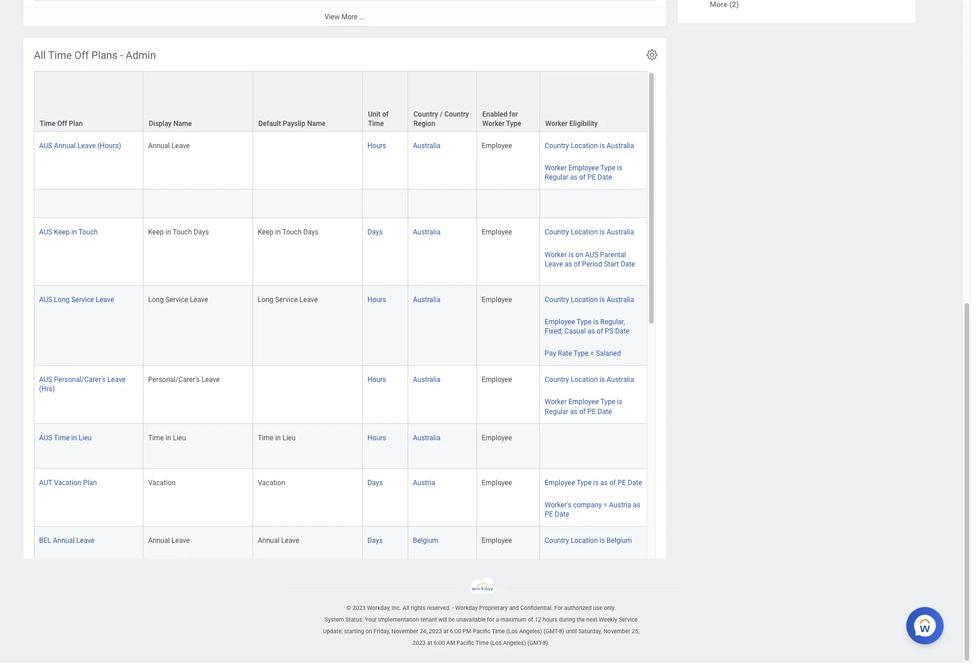 Task type: locate. For each thing, give the bounding box(es) containing it.
parental
[[601, 251, 626, 259]]

0 vertical spatial 6:00
[[450, 629, 462, 635]]

6 employee element from the top
[[482, 477, 513, 487]]

long
[[54, 296, 70, 304], [148, 296, 164, 304], [258, 296, 274, 304]]

of inside the employee type is regular, fixed, casual as of ps date
[[597, 328, 604, 336]]

more left ...
[[342, 13, 358, 21]]

belgium
[[413, 537, 439, 545], [607, 537, 633, 545]]

0 horizontal spatial (los
[[491, 640, 502, 647]]

november down weekly
[[604, 629, 631, 635]]

6 row from the top
[[34, 366, 972, 424]]

0 horizontal spatial more
[[342, 13, 358, 21]]

1 vertical spatial -
[[453, 605, 454, 612]]

1 vertical spatial all
[[403, 605, 410, 612]]

1 personal/carer's from the left
[[54, 376, 106, 384]]

2 location from the top
[[571, 228, 598, 237]]

1 vertical spatial (los
[[491, 640, 502, 647]]

1 vertical spatial at
[[428, 640, 433, 647]]

1 horizontal spatial lieu
[[173, 434, 186, 442]]

0 vertical spatial worker employee type is regular as of pe date
[[545, 164, 623, 182]]

1 horizontal spatial name
[[307, 120, 326, 128]]

australia link
[[413, 140, 441, 150], [413, 226, 441, 237], [413, 294, 441, 304], [413, 374, 441, 384], [413, 432, 441, 442]]

0 vertical spatial worker employee type is regular as of pe date link
[[545, 162, 623, 182]]

region
[[414, 120, 436, 128]]

0 vertical spatial on
[[576, 251, 584, 259]]

1 horizontal spatial keep
[[148, 228, 164, 237]]

1 hours link from the top
[[368, 140, 387, 150]]

1 horizontal spatial -
[[453, 605, 454, 612]]

regular down worker eligibility
[[545, 174, 569, 182]]

0 horizontal spatial name
[[173, 120, 192, 128]]

employee element for keep in touch days
[[482, 226, 513, 237]]

row
[[34, 71, 972, 133], [34, 132, 972, 190], [34, 190, 972, 219], [34, 219, 972, 286], [34, 286, 972, 366], [34, 366, 972, 424], [34, 424, 972, 469], [34, 469, 972, 527], [34, 527, 972, 664]]

location down pay rate type = salaried
[[571, 376, 598, 384]]

2023 right 24,
[[429, 629, 442, 635]]

hours
[[543, 617, 558, 623]]

2 november from the left
[[604, 629, 631, 635]]

keep in touch days
[[148, 228, 209, 237], [258, 228, 319, 237]]

pacific down the pm
[[457, 640, 475, 647]]

long service leave
[[148, 296, 208, 304], [258, 296, 318, 304]]

2 horizontal spatial keep
[[258, 228, 274, 237]]

plan for aut vacation plan
[[83, 479, 97, 487]]

hours link for time in lieu
[[368, 432, 387, 442]]

employee element
[[482, 140, 513, 150], [482, 226, 513, 237], [482, 294, 513, 304], [482, 374, 513, 384], [482, 432, 513, 442], [482, 477, 513, 487], [482, 535, 513, 545]]

worker inside popup button
[[546, 120, 568, 128]]

country location is australia up worker is on aus parental leave as of period start date link
[[545, 228, 635, 237]]

2 employee element from the top
[[482, 226, 513, 237]]

5 items selected list from the top
[[545, 477, 645, 520]]

1 vertical spatial angeles)
[[504, 640, 526, 647]]

(gmt- down 12
[[528, 640, 543, 647]]

1 vertical spatial more
[[342, 13, 358, 21]]

2023 down 24,
[[413, 640, 426, 647]]

2023 right ©
[[353, 605, 366, 612]]

more
[[710, 0, 728, 9], [342, 13, 358, 21]]

3 country location is australia link from the top
[[545, 294, 635, 304]]

1 keep from the left
[[54, 228, 70, 237]]

worker down worker eligibility
[[545, 164, 567, 172]]

regular down pay
[[545, 408, 569, 416]]

0 vertical spatial all
[[34, 49, 46, 61]]

worker eligibility button
[[541, 72, 650, 131]]

2 horizontal spatial 2023
[[429, 629, 442, 635]]

enabled for worker type column header
[[478, 71, 541, 133]]

at down the will
[[444, 629, 449, 635]]

worker employee type is regular as of pe date down pay rate type = salaried
[[545, 398, 623, 416]]

angeles) down maximum
[[504, 640, 526, 647]]

austria up belgium link on the bottom of the page
[[413, 479, 435, 487]]

for inside © 2023 workday, inc. all rights reserved. - workday proprietary and confidential. for authorized use only. system status: your implementation tenant will be unavailable for a maximum of 12 hours during the next weekly service update; starting on friday, november 24, 2023 at 6:00 pm pacific time (los angeles) (gmt-8) until saturday, november 25, 2023 at 6:00 am pacific time (los angeles) (gmt-8).
[[487, 617, 495, 623]]

1 vertical spatial =
[[604, 501, 608, 510]]

0 vertical spatial regular
[[545, 174, 569, 182]]

country location is australia up employee type is regular, fixed, casual as of ps date link
[[545, 296, 635, 304]]

0 horizontal spatial 2023
[[353, 605, 366, 612]]

0 vertical spatial off
[[74, 49, 89, 61]]

worker for keep in touch days
[[545, 251, 567, 259]]

worker inside worker is on aus parental leave as of period start date
[[545, 251, 567, 259]]

november down implementation
[[392, 629, 419, 635]]

aus inside aus personal/carer's leave (hrs)
[[39, 376, 52, 384]]

during
[[559, 617, 576, 623]]

0 horizontal spatial lieu
[[79, 434, 92, 442]]

for inside enabled for worker type
[[510, 110, 519, 119]]

0 horizontal spatial -
[[120, 49, 123, 61]]

1 vertical spatial 2023
[[429, 629, 442, 635]]

of left ps
[[597, 328, 604, 336]]

aus keep in touch link
[[39, 226, 98, 237]]

angeles) down 12
[[520, 629, 543, 635]]

plan up aus annual leave (hours) link
[[69, 120, 83, 128]]

1 worker employee type is regular as of pe date from the top
[[545, 164, 623, 182]]

2 items selected list from the top
[[545, 226, 645, 278]]

3 vacation from the left
[[258, 479, 285, 487]]

4 row from the top
[[34, 219, 972, 286]]

country up fixed,
[[545, 296, 570, 304]]

for right 'enabled'
[[510, 110, 519, 119]]

0 vertical spatial 2023
[[353, 605, 366, 612]]

country location is australia link up employee type is regular, fixed, casual as of ps date link
[[545, 294, 635, 304]]

off left plans in the top left of the page
[[74, 49, 89, 61]]

0 horizontal spatial =
[[591, 350, 595, 358]]

9 row from the top
[[34, 527, 972, 664]]

- right plans in the top left of the page
[[120, 49, 123, 61]]

for left a
[[487, 617, 495, 623]]

5 australia link from the top
[[413, 432, 441, 442]]

2 belgium from the left
[[607, 537, 633, 545]]

employee element for vacation
[[482, 477, 513, 487]]

default payslip name column header
[[253, 71, 363, 133]]

annual
[[54, 142, 76, 150], [148, 142, 170, 150], [53, 537, 75, 545], [148, 537, 170, 545], [258, 537, 280, 545]]

2 worker employee type is regular as of pe date from the top
[[545, 398, 623, 416]]

items selected list containing employee type is as of pe date
[[545, 477, 645, 520]]

tenant
[[421, 617, 437, 623]]

pe
[[588, 174, 596, 182], [588, 408, 596, 416], [618, 479, 627, 487], [545, 511, 554, 519]]

(los
[[507, 629, 518, 635], [491, 640, 502, 647]]

unit of time column header
[[363, 71, 409, 133]]

0 vertical spatial plan
[[69, 120, 83, 128]]

(los down a
[[491, 640, 502, 647]]

4 hours from the top
[[368, 434, 387, 442]]

items selected list
[[545, 140, 645, 182], [545, 226, 645, 278], [545, 294, 645, 359], [545, 374, 645, 417], [545, 477, 645, 520]]

country location is australia down eligibility
[[545, 142, 635, 150]]

1 vertical spatial days link
[[368, 477, 383, 487]]

pacific
[[473, 629, 491, 635], [457, 640, 475, 647]]

leave inside worker is on aus parental leave as of period start date
[[545, 260, 564, 268]]

- inside © 2023 workday, inc. all rights reserved. - workday proprietary and confidential. for authorized use only. system status: your implementation tenant will be unavailable for a maximum of 12 hours during the next weekly service update; starting on friday, november 24, 2023 at 6:00 pm pacific time (los angeles) (gmt-8) until saturday, november 25, 2023 at 6:00 am pacific time (los angeles) (gmt-8).
[[453, 605, 454, 612]]

(gmt-
[[544, 629, 560, 635], [528, 640, 543, 647]]

start
[[604, 260, 620, 268]]

1 vertical spatial worker employee type is regular as of pe date
[[545, 398, 623, 416]]

worker employee type is regular as of pe date for annual leave
[[545, 164, 623, 182]]

1 horizontal spatial off
[[74, 49, 89, 61]]

2 vertical spatial days link
[[368, 535, 383, 545]]

2 hours link from the top
[[368, 294, 387, 304]]

status:
[[346, 617, 364, 623]]

worker employee type is regular as of pe date link
[[545, 162, 623, 182], [545, 396, 623, 416]]

1 hours from the top
[[368, 142, 387, 150]]

0 horizontal spatial all
[[34, 49, 46, 61]]

2 country location is australia from the top
[[545, 228, 635, 237]]

1 horizontal spatial belgium
[[607, 537, 633, 545]]

saturday,
[[579, 629, 603, 635]]

3 long from the left
[[258, 296, 274, 304]]

1 horizontal spatial 2023
[[413, 640, 426, 647]]

1 vertical spatial austria
[[610, 501, 632, 510]]

1 horizontal spatial keep in touch days
[[258, 228, 319, 237]]

2023
[[353, 605, 366, 612], [429, 629, 442, 635], [413, 640, 426, 647]]

enabled for worker type
[[483, 110, 522, 128]]

country right /
[[445, 110, 469, 119]]

1 long service leave from the left
[[148, 296, 208, 304]]

rights
[[411, 605, 426, 612]]

country down pay
[[545, 376, 570, 384]]

casual
[[565, 328, 586, 336]]

2 personal/carer's from the left
[[148, 376, 200, 384]]

2 regular from the top
[[545, 408, 569, 416]]

hours
[[368, 142, 387, 150], [368, 296, 387, 304], [368, 376, 387, 384], [368, 434, 387, 442]]

0 horizontal spatial november
[[392, 629, 419, 635]]

1 horizontal spatial 6:00
[[450, 629, 462, 635]]

location down 'worker's company = austria as pe date'
[[571, 537, 598, 545]]

on up period
[[576, 251, 584, 259]]

country location is australia link up worker is on aus parental leave as of period start date link
[[545, 226, 635, 237]]

1 time in lieu from the left
[[148, 434, 186, 442]]

0 horizontal spatial long
[[54, 296, 70, 304]]

location for is
[[571, 296, 598, 304]]

regular for annual leave
[[545, 174, 569, 182]]

= inside 'worker's company = austria as pe date'
[[604, 501, 608, 510]]

3 items selected list from the top
[[545, 294, 645, 359]]

location
[[571, 142, 598, 150], [571, 228, 598, 237], [571, 296, 598, 304], [571, 376, 598, 384], [571, 537, 598, 545]]

employee type is regular, fixed, casual as of ps date link
[[545, 316, 630, 336]]

hours link for annual leave
[[368, 140, 387, 150]]

name right display
[[173, 120, 192, 128]]

cell
[[253, 132, 363, 190], [34, 190, 144, 219], [144, 190, 253, 219], [253, 190, 363, 219], [363, 190, 409, 219], [409, 190, 478, 219], [478, 190, 541, 219], [541, 190, 650, 219], [253, 366, 363, 424], [541, 424, 650, 469]]

2 worker employee type is regular as of pe date link from the top
[[545, 396, 623, 416]]

0 horizontal spatial belgium
[[413, 537, 439, 545]]

items selected list for long service leave
[[545, 294, 645, 359]]

worker employee type is regular as of pe date for personal/carer's leave
[[545, 398, 623, 416]]

aus
[[39, 142, 52, 150], [39, 228, 52, 237], [586, 251, 599, 259], [39, 296, 52, 304], [39, 376, 52, 384], [39, 434, 52, 442]]

date down worker's
[[555, 511, 570, 519]]

view more ...
[[325, 13, 365, 21]]

plan inside popup button
[[69, 120, 83, 128]]

on inside worker is on aus parental leave as of period start date
[[576, 251, 584, 259]]

1 horizontal spatial long service leave
[[258, 296, 318, 304]]

0 horizontal spatial plan
[[69, 120, 83, 128]]

1 horizontal spatial vacation
[[148, 479, 176, 487]]

date right ps
[[616, 328, 630, 336]]

1 horizontal spatial on
[[576, 251, 584, 259]]

0 horizontal spatial off
[[57, 120, 67, 128]]

more left (2)
[[710, 0, 728, 9]]

1 country location is australia link from the top
[[545, 140, 635, 150]]

worker is on aus parental leave as of period start date link
[[545, 248, 636, 268]]

worker down 'enabled'
[[483, 120, 505, 128]]

off up aus annual leave (hours) link
[[57, 120, 67, 128]]

1 horizontal spatial long
[[148, 296, 164, 304]]

2 horizontal spatial lieu
[[283, 434, 296, 442]]

1 vertical spatial plan
[[83, 479, 97, 487]]

8 row from the top
[[34, 469, 972, 527]]

country location is australia link down pay rate type = salaried
[[545, 374, 635, 384]]

on
[[576, 251, 584, 259], [366, 629, 372, 635]]

0 vertical spatial more
[[710, 0, 728, 9]]

days link for australia
[[368, 226, 383, 237]]

0 horizontal spatial for
[[487, 617, 495, 623]]

company
[[574, 501, 602, 510]]

1 horizontal spatial touch
[[173, 228, 192, 237]]

employee element for annual leave
[[482, 535, 513, 545]]

aus annual leave (hours) link
[[39, 140, 121, 150]]

3 hours link from the top
[[368, 374, 387, 384]]

4 australia link from the top
[[413, 374, 441, 384]]

0 vertical spatial (los
[[507, 629, 518, 635]]

3 hours from the top
[[368, 376, 387, 384]]

austria link
[[413, 477, 435, 487]]

2 hours from the top
[[368, 296, 387, 304]]

0 horizontal spatial 6:00
[[434, 640, 445, 647]]

your
[[365, 617, 377, 623]]

6:00 left am
[[434, 640, 445, 647]]

5 row from the top
[[34, 286, 972, 366]]

and
[[510, 605, 519, 612]]

all inside © 2023 workday, inc. all rights reserved. - workday proprietary and confidential. for authorized use only. system status: your implementation tenant will be unavailable for a maximum of 12 hours during the next weekly service update; starting on friday, november 24, 2023 at 6:00 pm pacific time (los angeles) (gmt-8) until saturday, november 25, 2023 at 6:00 am pacific time (los angeles) (gmt-8).
[[403, 605, 410, 612]]

1 worker employee type is regular as of pe date link from the top
[[545, 162, 623, 182]]

days
[[194, 228, 209, 237], [304, 228, 319, 237], [368, 228, 383, 237], [368, 479, 383, 487], [368, 537, 383, 545]]

4 hours link from the top
[[368, 432, 387, 442]]

0 horizontal spatial keep in touch days
[[148, 228, 209, 237]]

aus for keep in touch days
[[39, 228, 52, 237]]

all
[[34, 49, 46, 61], [403, 605, 410, 612]]

service inside © 2023 workday, inc. all rights reserved. - workday proprietary and confidential. for authorized use only. system status: your implementation tenant will be unavailable for a maximum of 12 hours during the next weekly service update; starting on friday, november 24, 2023 at 6:00 pm pacific time (los angeles) (gmt-8) until saturday, november 25, 2023 at 6:00 am pacific time (los angeles) (gmt-8).
[[619, 617, 638, 623]]

is inside worker is on aus parental leave as of period start date
[[569, 251, 574, 259]]

1 vertical spatial worker employee type is regular as of pe date link
[[545, 396, 623, 416]]

maximum
[[501, 617, 527, 623]]

country location is australia
[[545, 142, 635, 150], [545, 228, 635, 237], [545, 296, 635, 304], [545, 376, 635, 384]]

1 regular from the top
[[545, 174, 569, 182]]

row containing aut vacation plan
[[34, 469, 972, 527]]

belgium inside country location is belgium link
[[607, 537, 633, 545]]

0 horizontal spatial austria
[[413, 479, 435, 487]]

0 vertical spatial pacific
[[473, 629, 491, 635]]

1 horizontal spatial austria
[[610, 501, 632, 510]]

aus inside aus time in lieu link
[[39, 434, 52, 442]]

3 country location is australia from the top
[[545, 296, 635, 304]]

2 horizontal spatial vacation
[[258, 479, 285, 487]]

1 days link from the top
[[368, 226, 383, 237]]

1 row from the top
[[34, 71, 972, 133]]

aus time in lieu
[[39, 434, 92, 442]]

hours link
[[368, 140, 387, 150], [368, 294, 387, 304], [368, 374, 387, 384], [368, 432, 387, 442]]

time
[[48, 49, 72, 61], [40, 120, 56, 128], [368, 120, 384, 128], [54, 434, 70, 442], [148, 434, 164, 442], [258, 434, 274, 442], [492, 629, 505, 635], [476, 640, 489, 647]]

4 location from the top
[[571, 376, 598, 384]]

1 vertical spatial on
[[366, 629, 372, 635]]

4 country location is australia from the top
[[545, 376, 635, 384]]

period
[[583, 260, 603, 268]]

6:00 left the pm
[[450, 629, 462, 635]]

items selected list for keep in touch days
[[545, 226, 645, 278]]

0 horizontal spatial touch
[[79, 228, 98, 237]]

3 location from the top
[[571, 296, 598, 304]]

3 lieu from the left
[[283, 434, 296, 442]]

0 horizontal spatial at
[[428, 640, 433, 647]]

worker left 'parental'
[[545, 251, 567, 259]]

pacific right the pm
[[473, 629, 491, 635]]

5 location from the top
[[571, 537, 598, 545]]

2 row from the top
[[34, 132, 972, 190]]

on down your
[[366, 629, 372, 635]]

off inside popup button
[[57, 120, 67, 128]]

1 horizontal spatial personal/carer's
[[148, 376, 200, 384]]

0 vertical spatial for
[[510, 110, 519, 119]]

use
[[594, 605, 603, 612]]

1 horizontal spatial (gmt-
[[544, 629, 560, 635]]

date right start
[[621, 260, 636, 268]]

country location is australia link down eligibility
[[545, 140, 635, 150]]

0 horizontal spatial on
[[366, 629, 372, 635]]

2 horizontal spatial touch
[[283, 228, 302, 237]]

pe inside 'worker's company = austria as pe date'
[[545, 511, 554, 519]]

= right company
[[604, 501, 608, 510]]

1 country location is australia from the top
[[545, 142, 635, 150]]

0 vertical spatial at
[[444, 629, 449, 635]]

3 keep from the left
[[258, 228, 274, 237]]

employee
[[482, 142, 513, 150], [569, 164, 599, 172], [482, 228, 513, 237], [482, 296, 513, 304], [545, 318, 576, 326], [482, 376, 513, 384], [569, 398, 599, 407], [482, 434, 513, 442], [482, 479, 513, 487], [545, 479, 576, 487], [482, 537, 513, 545]]

off
[[74, 49, 89, 61], [57, 120, 67, 128]]

hours for personal/carer's leave
[[368, 376, 387, 384]]

of left 12
[[528, 617, 534, 623]]

more inside more (2) "dropdown button"
[[710, 0, 728, 9]]

date up the worker's company = austria as pe date link
[[628, 479, 643, 487]]

country up region
[[414, 110, 439, 119]]

date
[[598, 174, 613, 182], [621, 260, 636, 268], [616, 328, 630, 336], [598, 408, 613, 416], [628, 479, 643, 487], [555, 511, 570, 519]]

1 keep in touch days from the left
[[148, 228, 209, 237]]

employee type is regular, fixed, casual as of ps date
[[545, 318, 630, 336]]

angeles)
[[520, 629, 543, 635], [504, 640, 526, 647]]

1 items selected list from the top
[[545, 140, 645, 182]]

(gmt- down hours
[[544, 629, 560, 635]]

2 country location is australia link from the top
[[545, 226, 635, 237]]

update;
[[323, 629, 343, 635]]

name inside popup button
[[173, 120, 192, 128]]

worker down pay
[[545, 398, 567, 407]]

0 horizontal spatial time in lieu
[[148, 434, 186, 442]]

4 country location is australia link from the top
[[545, 374, 635, 384]]

1 horizontal spatial =
[[604, 501, 608, 510]]

1 name from the left
[[173, 120, 192, 128]]

country location is australia down pay rate type = salaried
[[545, 376, 635, 384]]

worker employee type is regular as of pe date link down eligibility
[[545, 162, 623, 182]]

default payslip name button
[[253, 72, 363, 131]]

service
[[71, 296, 94, 304], [166, 296, 188, 304], [275, 296, 298, 304], [619, 617, 638, 623]]

of right the "unit"
[[383, 110, 389, 119]]

5 employee element from the top
[[482, 432, 513, 442]]

aus inside 'aus keep in touch' link
[[39, 228, 52, 237]]

more inside view more ... link
[[342, 13, 358, 21]]

2 horizontal spatial long
[[258, 296, 274, 304]]

keep
[[54, 228, 70, 237], [148, 228, 164, 237], [258, 228, 274, 237]]

1 vertical spatial (gmt-
[[528, 640, 543, 647]]

1 vertical spatial off
[[57, 120, 67, 128]]

all time off plans - admin element
[[23, 38, 972, 664]]

more (2)
[[710, 0, 740, 9]]

1 horizontal spatial time in lieu
[[258, 434, 296, 442]]

3 australia link from the top
[[413, 294, 441, 304]]

location up employee type is regular, fixed, casual as of ps date link
[[571, 296, 598, 304]]

0 horizontal spatial personal/carer's
[[54, 376, 106, 384]]

annual leave
[[148, 142, 190, 150], [148, 537, 190, 545], [258, 537, 300, 545]]

0 horizontal spatial keep
[[54, 228, 70, 237]]

implementation
[[379, 617, 419, 623]]

worker left eligibility
[[546, 120, 568, 128]]

worker employee type is regular as of pe date down eligibility
[[545, 164, 623, 182]]

1 horizontal spatial plan
[[83, 479, 97, 487]]

bel
[[39, 537, 51, 545]]

in
[[71, 228, 77, 237], [166, 228, 171, 237], [275, 228, 281, 237], [71, 434, 77, 442], [166, 434, 171, 442], [275, 434, 281, 442]]

1 long from the left
[[54, 296, 70, 304]]

aus inside aus annual leave (hours) link
[[39, 142, 52, 150]]

2 long service leave from the left
[[258, 296, 318, 304]]

= left salaried on the bottom of page
[[591, 350, 595, 358]]

regular for personal/carer's leave
[[545, 408, 569, 416]]

personal/carer's
[[54, 376, 106, 384], [148, 376, 200, 384]]

1 employee element from the top
[[482, 140, 513, 150]]

- up be
[[453, 605, 454, 612]]

1 vertical spatial for
[[487, 617, 495, 623]]

austria right company
[[610, 501, 632, 510]]

worker employee type is regular as of pe date link down pay rate type = salaried
[[545, 396, 623, 416]]

australia link for time in lieu
[[413, 432, 441, 442]]

3 days link from the top
[[368, 535, 383, 545]]

plan right aut
[[83, 479, 97, 487]]

more (2) button
[[710, 0, 740, 10]]

0 vertical spatial days link
[[368, 226, 383, 237]]

7 row from the top
[[34, 424, 972, 469]]

6:00
[[450, 629, 462, 635], [434, 640, 445, 647]]

1 horizontal spatial all
[[403, 605, 410, 612]]

0 horizontal spatial (gmt-
[[528, 640, 543, 647]]

aus for annual leave
[[39, 142, 52, 150]]

hours for time in lieu
[[368, 434, 387, 442]]

at down 24,
[[428, 640, 433, 647]]

november
[[392, 629, 419, 635], [604, 629, 631, 635]]

name right payslip
[[307, 120, 326, 128]]

country location is australia for type
[[545, 376, 635, 384]]

location up worker is on aus parental leave as of period start date link
[[571, 228, 598, 237]]

country
[[414, 110, 439, 119], [445, 110, 469, 119], [545, 142, 570, 150], [545, 228, 570, 237], [545, 296, 570, 304], [545, 376, 570, 384], [545, 537, 570, 545]]

aus inside aus long service leave link
[[39, 296, 52, 304]]

0 horizontal spatial vacation
[[54, 479, 81, 487]]

3 employee element from the top
[[482, 294, 513, 304]]

of left period
[[574, 260, 581, 268]]

country up worker is on aus parental leave as of period start date link
[[545, 228, 570, 237]]

1 vertical spatial regular
[[545, 408, 569, 416]]

1 horizontal spatial more
[[710, 0, 728, 9]]

7 employee element from the top
[[482, 535, 513, 545]]

1 horizontal spatial november
[[604, 629, 631, 635]]

2 touch from the left
[[173, 228, 192, 237]]

country location is australia link for type
[[545, 374, 635, 384]]

0 horizontal spatial long service leave
[[148, 296, 208, 304]]

2 name from the left
[[307, 120, 326, 128]]

footer
[[0, 578, 963, 650]]

0 vertical spatial -
[[120, 49, 123, 61]]

1 vertical spatial 6:00
[[434, 640, 445, 647]]

1 horizontal spatial at
[[444, 629, 449, 635]]

1 horizontal spatial for
[[510, 110, 519, 119]]

(los down maximum
[[507, 629, 518, 635]]

aus for personal/carer's leave
[[39, 376, 52, 384]]

is inside the employee type is regular, fixed, casual as of ps date
[[594, 318, 599, 326]]

location down eligibility
[[571, 142, 598, 150]]

2 australia link from the top
[[413, 226, 441, 237]]



Task type: vqa. For each thing, say whether or not it's contained in the screenshot.
Configure and view chart data image associated with Time Off Analysis Element
no



Task type: describe. For each thing, give the bounding box(es) containing it.
1 location from the top
[[571, 142, 598, 150]]

row containing aus personal/carer's leave (hrs)
[[34, 366, 972, 424]]

personal/carer's inside aus personal/carer's leave (hrs)
[[54, 376, 106, 384]]

of inside unit of time
[[383, 110, 389, 119]]

country location is australia link for on
[[545, 226, 635, 237]]

a
[[496, 617, 499, 623]]

aus long service leave
[[39, 296, 114, 304]]

of inside worker is on aus parental leave as of period start date
[[574, 260, 581, 268]]

pm
[[463, 629, 472, 635]]

aus long service leave link
[[39, 294, 114, 304]]

leave inside aus personal/carer's leave (hrs)
[[107, 376, 126, 384]]

aut vacation plan link
[[39, 477, 97, 487]]

employee type is as of pe date
[[545, 479, 643, 487]]

of down eligibility
[[580, 174, 586, 182]]

annual leave for aus annual leave (hours)
[[148, 142, 190, 150]]

...
[[360, 13, 365, 21]]

25,
[[632, 629, 640, 635]]

2 keep in touch days from the left
[[258, 228, 319, 237]]

8)
[[559, 629, 565, 635]]

country / country region column header
[[409, 71, 478, 133]]

annual leave for bel annual leave
[[148, 537, 190, 545]]

country location is australia link for is
[[545, 294, 635, 304]]

keep inside 'aus keep in touch' link
[[54, 228, 70, 237]]

hours for long service leave
[[368, 296, 387, 304]]

of inside © 2023 workday, inc. all rights reserved. - workday proprietary and confidential. for authorized use only. system status: your implementation tenant will be unavailable for a maximum of 12 hours during the next weekly service update; starting on friday, november 24, 2023 at 6:00 pm pacific time (los angeles) (gmt-8) until saturday, november 25, 2023 at 6:00 am pacific time (los angeles) (gmt-8).
[[528, 617, 534, 623]]

rate
[[558, 350, 573, 358]]

employee element for time in lieu
[[482, 432, 513, 442]]

weekly
[[599, 617, 618, 623]]

© 2023 workday, inc. all rights reserved. - workday proprietary and confidential. for authorized use only. system status: your implementation tenant will be unavailable for a maximum of 12 hours during the next weekly service update; starting on friday, november 24, 2023 at 6:00 pm pacific time (los angeles) (gmt-8) until saturday, november 25, 2023 at 6:00 am pacific time (los angeles) (gmt-8).
[[323, 605, 640, 647]]

austria inside 'worker's company = austria as pe date'
[[610, 501, 632, 510]]

configure all time off plans - admin image
[[646, 48, 659, 61]]

date down salaried on the bottom of page
[[598, 408, 613, 416]]

2 vertical spatial 2023
[[413, 640, 426, 647]]

1 horizontal spatial (los
[[507, 629, 518, 635]]

/
[[440, 110, 443, 119]]

worker for personal/carer's leave
[[545, 398, 567, 407]]

admin
[[126, 49, 156, 61]]

ps
[[605, 328, 614, 336]]

items selected list for vacation
[[545, 477, 645, 520]]

be
[[449, 617, 455, 623]]

only.
[[604, 605, 616, 612]]

days link for belgium
[[368, 535, 383, 545]]

(hours)
[[97, 142, 121, 150]]

2 keep from the left
[[148, 228, 164, 237]]

date inside the employee type is regular, fixed, casual as of ps date
[[616, 328, 630, 336]]

view
[[325, 13, 340, 21]]

worker for annual leave
[[545, 164, 567, 172]]

row containing aus keep in touch
[[34, 219, 972, 286]]

aus annual leave (hours)
[[39, 142, 121, 150]]

all inside "element"
[[34, 49, 46, 61]]

confidential.
[[521, 605, 553, 612]]

date inside 'worker's company = austria as pe date'
[[555, 511, 570, 519]]

aus inside worker is on aus parental leave as of period start date
[[586, 251, 599, 259]]

workday,
[[367, 605, 391, 612]]

country down worker's
[[545, 537, 570, 545]]

0 vertical spatial austria
[[413, 479, 435, 487]]

for
[[555, 605, 563, 612]]

worker inside enabled for worker type
[[483, 120, 505, 128]]

belgium link
[[413, 535, 439, 545]]

time off plan column header
[[34, 71, 144, 133]]

type inside the employee type is regular, fixed, casual as of ps date
[[577, 318, 592, 326]]

location for type
[[571, 376, 598, 384]]

inc.
[[392, 605, 402, 612]]

(2)
[[730, 0, 740, 9]]

aus keep in touch
[[39, 228, 98, 237]]

worker eligibility
[[546, 120, 598, 128]]

reserved.
[[427, 605, 451, 612]]

2 time in lieu from the left
[[258, 434, 296, 442]]

date down eligibility
[[598, 174, 613, 182]]

pay rate type = salaried
[[545, 350, 622, 358]]

12
[[535, 617, 542, 623]]

workday
[[456, 605, 478, 612]]

location for on
[[571, 228, 598, 237]]

unavailable
[[457, 617, 486, 623]]

- inside "element"
[[120, 49, 123, 61]]

type inside enabled for worker type
[[507, 120, 522, 128]]

0 vertical spatial =
[[591, 350, 595, 358]]

as inside worker is on aus parental leave as of period start date
[[565, 260, 573, 268]]

salaried
[[596, 350, 622, 358]]

1 belgium from the left
[[413, 537, 439, 545]]

4 employee element from the top
[[482, 374, 513, 384]]

the
[[577, 617, 585, 623]]

aus for time in lieu
[[39, 434, 52, 442]]

plan for time off plan
[[69, 120, 83, 128]]

system
[[325, 617, 344, 623]]

8).
[[543, 640, 550, 647]]

regular,
[[601, 318, 626, 326]]

as inside 'worker's company = austria as pe date'
[[634, 501, 641, 510]]

display name button
[[144, 72, 253, 131]]

4 items selected list from the top
[[545, 374, 645, 417]]

aut vacation plan
[[39, 479, 97, 487]]

3 touch from the left
[[283, 228, 302, 237]]

worker's company = austria as pe date link
[[545, 499, 641, 519]]

unit
[[368, 110, 381, 119]]

am
[[447, 640, 456, 647]]

eligibility
[[570, 120, 598, 128]]

australia link for keep in touch days
[[413, 226, 441, 237]]

hours for annual leave
[[368, 142, 387, 150]]

2 vacation from the left
[[148, 479, 176, 487]]

bel annual leave link
[[39, 535, 95, 545]]

as inside the employee type is regular, fixed, casual as of ps date
[[588, 328, 595, 336]]

footer containing © 2023 workday, inc. all rights reserved. - workday proprietary and confidential. for authorized use only. system status: your implementation tenant will be unavailable for a maximum of 12 hours during the next weekly service update; starting on friday, november 24, 2023 at 6:00 pm pacific time (los angeles) (gmt-8) until saturday, november 25, 2023 at 6:00 am pacific time (los angeles) (gmt-8).
[[0, 578, 963, 650]]

time off plan
[[40, 120, 83, 128]]

of up the worker's company = austria as pe date link
[[610, 479, 616, 487]]

more (2) link
[[678, 0, 916, 17]]

24,
[[420, 629, 428, 635]]

country / country region
[[414, 110, 469, 128]]

display name column header
[[144, 71, 253, 133]]

enabled
[[483, 110, 508, 119]]

employee element for long service leave
[[482, 294, 513, 304]]

hours link for long service leave
[[368, 294, 387, 304]]

hours link for personal/carer's leave
[[368, 374, 387, 384]]

0 vertical spatial (gmt-
[[544, 629, 560, 635]]

employee inside the employee type is regular, fixed, casual as of ps date
[[545, 318, 576, 326]]

pay rate type = salaried link
[[545, 347, 622, 358]]

worker is on aus parental leave as of period start date
[[545, 251, 636, 268]]

country down worker eligibility
[[545, 142, 570, 150]]

of down pay rate type = salaried
[[580, 408, 586, 416]]

1 vacation from the left
[[54, 479, 81, 487]]

country location is australia for on
[[545, 228, 635, 237]]

country / country region button
[[409, 72, 477, 131]]

on inside © 2023 workday, inc. all rights reserved. - workday proprietary and confidential. for authorized use only. system status: your implementation tenant will be unavailable for a maximum of 12 hours during the next weekly service update; starting on friday, november 24, 2023 at 6:00 pm pacific time (los angeles) (gmt-8) until saturday, november 25, 2023 at 6:00 am pacific time (los angeles) (gmt-8).
[[366, 629, 372, 635]]

row containing aus long service leave
[[34, 286, 972, 366]]

next
[[587, 617, 598, 623]]

plans
[[92, 49, 118, 61]]

aus personal/carer's leave (hrs) link
[[39, 374, 126, 394]]

row containing unit of time
[[34, 71, 972, 133]]

2 days link from the top
[[368, 477, 383, 487]]

time inside unit of time
[[368, 120, 384, 128]]

country location is belgium
[[545, 537, 633, 545]]

fixed,
[[545, 328, 563, 336]]

until
[[566, 629, 577, 635]]

row containing bel annual leave
[[34, 527, 972, 664]]

employee type is as of pe date link
[[545, 477, 643, 487]]

default payslip name
[[259, 120, 326, 128]]

unit of time
[[368, 110, 389, 128]]

2 lieu from the left
[[173, 434, 186, 442]]

1 australia link from the top
[[413, 140, 441, 150]]

worker's company = austria as pe date
[[545, 501, 641, 519]]

3 row from the top
[[34, 190, 972, 219]]

row containing aus annual leave (hours)
[[34, 132, 972, 190]]

worker employee type is regular as of pe date link for personal/carer's leave
[[545, 396, 623, 416]]

worker employee type is regular as of pe date link for annual leave
[[545, 162, 623, 182]]

australia link for long service leave
[[413, 294, 441, 304]]

country location is australia for is
[[545, 296, 635, 304]]

payslip
[[283, 120, 306, 128]]

unit of time button
[[363, 72, 408, 131]]

friday,
[[374, 629, 390, 635]]

pay
[[545, 350, 557, 358]]

0 vertical spatial angeles)
[[520, 629, 543, 635]]

aut
[[39, 479, 52, 487]]

display
[[149, 120, 172, 128]]

row containing aus time in lieu
[[34, 424, 972, 469]]

1 november from the left
[[392, 629, 419, 635]]

aus for long service leave
[[39, 296, 52, 304]]

all leave of absence types element
[[23, 0, 667, 26]]

date inside worker is on aus parental leave as of period start date
[[621, 260, 636, 268]]

display name
[[149, 120, 192, 128]]

will
[[439, 617, 447, 623]]

aus time in lieu link
[[39, 432, 92, 442]]

1 touch from the left
[[79, 228, 98, 237]]

view more ... link
[[23, 7, 667, 26]]

name inside 'popup button'
[[307, 120, 326, 128]]

1 lieu from the left
[[79, 434, 92, 442]]

time off plan button
[[34, 72, 143, 131]]

bel annual leave
[[39, 537, 95, 545]]

starting
[[344, 629, 364, 635]]

1 vertical spatial pacific
[[457, 640, 475, 647]]

2 long from the left
[[148, 296, 164, 304]]



